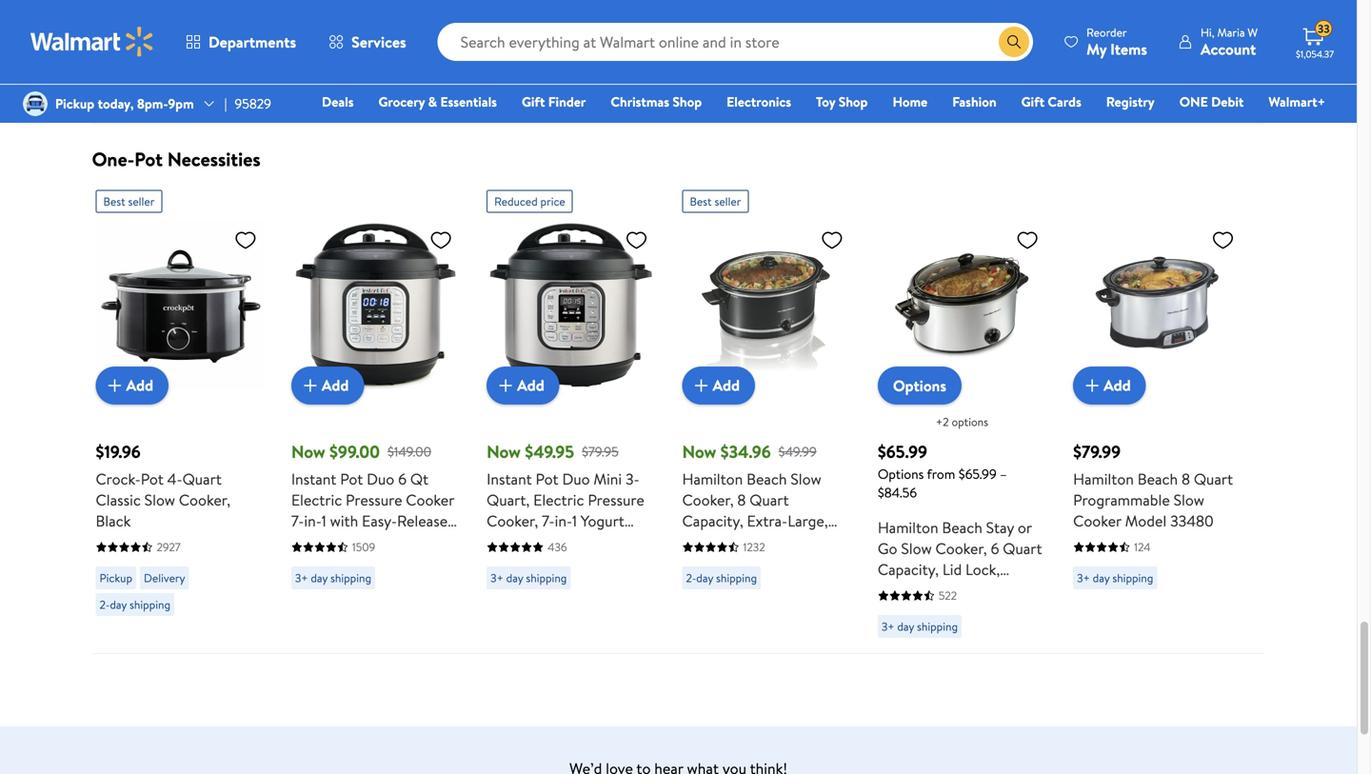 Task type: vqa. For each thing, say whether or not it's contained in the screenshot.
Minute
no



Task type: describe. For each thing, give the bounding box(es) containing it.
steamer,
[[572, 531, 630, 552]]

33262
[[968, 601, 1009, 622]]

delivery for 17
[[731, 89, 772, 105]]

slow inside tyson ready for slow cooker beef chuck roast with vegetables meal kit boneless tray
[[399, 8, 430, 29]]

product group containing now $49.95
[[487, 182, 656, 646]]

black,
[[730, 552, 769, 573]]

boneless
[[349, 71, 407, 92]]

33
[[1319, 21, 1331, 37]]

onion,
[[878, 29, 923, 50]]

product group containing $65.99
[[878, 182, 1047, 646]]

reorder
[[1087, 24, 1128, 40]]

chuck inside tyson ready for slow cooker beef chuck roast with vegetables meal kit boneless tray
[[378, 29, 420, 50]]

crock-
[[96, 469, 141, 489]]

bag
[[1074, 29, 1099, 50]]

serves for now
[[683, 531, 726, 552]]

$84.56
[[878, 483, 917, 502]]

cooker inside 'now $99.00 $149.00 instant pot duo 6 qt electric pressure cooker 7-in-1 with easy-release steam switch, slow cooker, rice cooker, steamer and more'
[[406, 489, 454, 510]]

hamilton inside now $34.96 $49.99 hamilton beach slow cooker, 8 quart capacity, extra-large, serves 10 , removable crock, black, 33185
[[683, 469, 743, 489]]

shipping down 522 at the right of the page
[[917, 619, 958, 635]]

now $99.00 $149.00 instant pot duo 6 qt electric pressure cooker 7-in-1 with easy-release steam switch, slow cooker, rice cooker, steamer and more
[[291, 440, 454, 594]]

for
[[376, 8, 396, 29]]

one debit link
[[1172, 91, 1253, 112]]

$19.96
[[96, 440, 141, 464]]

shipping down 1232
[[716, 570, 757, 586]]

3+ day shipping down steam
[[295, 570, 372, 586]]

oz inside 'great value ground black pepper, 6 oz'
[[592, 29, 606, 50]]

product group containing $19.96
[[96, 182, 265, 646]]

essentials
[[441, 92, 497, 111]]

shipping down '124'
[[1113, 570, 1154, 586]]

$65.99 options from $65.99 – $84.56
[[878, 440, 1008, 502]]

0 horizontal spatial 2-
[[100, 597, 110, 613]]

oil,
[[683, 29, 706, 50]]

add to cart image for instant pot duo 6 qt electric pressure cooker 7-in-1 with easy-release steam switch, slow cooker, rice cooker, steamer and more image
[[299, 374, 322, 397]]

6 inside hamilton beach stay or go slow cooker, 6 quart capacity, lid lock, serves 7+, removable crock, silver, 33262
[[991, 538, 1000, 559]]

christmas shop link
[[602, 91, 711, 112]]

1 inside fresh whole carrots, 1 lb bag
[[1216, 8, 1221, 29]]

classic inside great value classic olive oil, 17 fl oz
[[764, 8, 809, 29]]

3+ day shipping down '124'
[[1078, 570, 1154, 586]]

ground
[[568, 8, 618, 29]]

food
[[535, 531, 568, 552]]

go
[[878, 538, 898, 559]]

classic inside the $19.96 crock-pot 4-quart classic slow cooker, black
[[96, 489, 141, 510]]

roast,
[[141, 46, 182, 67]]

fresh whole sweet onion, each
[[878, 8, 1004, 50]]

0 horizontal spatial 2-day shipping
[[100, 597, 171, 613]]

$99.00
[[330, 440, 380, 464]]

beach inside $79.99 hamilton beach 8 quart programmable slow cooker model 33480
[[1138, 469, 1179, 489]]

registry
[[1107, 92, 1155, 111]]

8pm-
[[137, 94, 168, 113]]

hi, maria w account
[[1201, 24, 1258, 60]]

8 inside now $34.96 $49.99 hamilton beach slow cooker, 8 quart capacity, extra-large, serves 10 , removable crock, black, 33185
[[738, 489, 746, 510]]

seller for $19.96
[[128, 193, 155, 210]]

hamilton beach 8 quart programmable slow cooker model 33480 image
[[1074, 221, 1243, 389]]

add to favorites list, hamilton beach slow cooker, 8 quart capacity, extra-large, serves 10 , removable crock, black, 33185 image
[[821, 228, 844, 252]]

choice
[[130, 25, 177, 46]]

duo for $99.00
[[367, 469, 395, 489]]

from
[[927, 465, 956, 483]]

shipping down 436
[[526, 570, 567, 586]]

shop for christmas shop
[[673, 92, 702, 111]]

8 inside $79.99 hamilton beach 8 quart programmable slow cooker model 33480
[[1182, 469, 1191, 489]]

best for now
[[690, 193, 712, 210]]

each
[[926, 29, 958, 50]]

toy
[[816, 92, 836, 111]]

now for $34.96
[[683, 440, 717, 464]]

grocery & essentials link
[[370, 91, 506, 112]]

account
[[1201, 39, 1257, 60]]

one
[[1180, 92, 1209, 111]]

Search search field
[[438, 23, 1034, 61]]

removable inside now $34.96 $49.99 hamilton beach slow cooker, 8 quart capacity, extra-large, serves 10 , removable crock, black, 33185
[[755, 531, 828, 552]]

quart,
[[487, 489, 530, 510]]

17
[[709, 29, 722, 50]]

best seller for $19.96
[[103, 193, 155, 210]]

options link
[[878, 367, 962, 405]]

3+ day shipping down maker,
[[491, 570, 567, 586]]

5 add button from the left
[[1074, 367, 1147, 405]]

add for $49.95
[[517, 375, 545, 396]]

gift finder
[[522, 92, 586, 111]]

3+ down maker,
[[491, 570, 504, 586]]

+2 options
[[936, 414, 989, 430]]

cooker, inside hamilton beach stay or go slow cooker, 6 quart capacity, lid lock, serves 7+, removable crock, silver, 33262
[[936, 538, 988, 559]]

great for pepper,
[[487, 8, 525, 29]]

cooker, inside now $34.96 $49.99 hamilton beach slow cooker, 8 quart capacity, extra-large, serves 10 , removable crock, black, 33185
[[683, 489, 734, 510]]

6 inside 'now $99.00 $149.00 instant pot duo 6 qt electric pressure cooker 7-in-1 with easy-release steam switch, slow cooker, rice cooker, steamer and more'
[[398, 469, 407, 489]]

3 add to cart image from the left
[[1081, 374, 1104, 397]]

removable inside hamilton beach stay or go slow cooker, 6 quart capacity, lid lock, serves 7+, removable crock, silver, 33262
[[949, 580, 1022, 601]]

model
[[1126, 510, 1167, 531]]

pickup for great value ground black pepper, 6 oz
[[491, 89, 524, 105]]

deals
[[322, 92, 354, 111]]

add to cart image for hamilton beach slow cooker, 8 quart capacity, extra-large, serves 10 , removable crock, black, 33185 image
[[690, 374, 713, 397]]

| 95829
[[225, 94, 271, 113]]

rice for $49.95
[[577, 552, 605, 573]]

pot down '8pm-'
[[134, 146, 163, 172]]

1 inside 'now $99.00 $149.00 instant pot duo 6 qt electric pressure cooker 7-in-1 with easy-release steam switch, slow cooker, rice cooker, steamer and more'
[[322, 510, 327, 531]]

yogurt
[[581, 510, 625, 531]]

black inside 'great value ground black pepper, 6 oz'
[[487, 29, 522, 50]]

steam
[[291, 531, 333, 552]]

vegetables
[[364, 50, 437, 71]]

kit
[[327, 71, 345, 92]]

grocery & essentials
[[379, 92, 497, 111]]

$79.95
[[582, 443, 619, 461]]

cooker, inside the $19.96 crock-pot 4-quart classic slow cooker, black
[[179, 489, 231, 510]]

capacity, for hamilton
[[878, 559, 939, 580]]

2 add button from the left
[[291, 367, 364, 405]]

roast
[[291, 50, 329, 71]]

908
[[939, 58, 959, 74]]

carrots,
[[1159, 8, 1213, 29]]

5 add from the left
[[1104, 375, 1131, 396]]

rice for $99.00
[[347, 552, 375, 573]]

3+ down programmable
[[1078, 570, 1091, 586]]

sweet
[[963, 8, 1004, 29]]

one-pot necessities
[[92, 146, 261, 172]]

instant pot duo mini 3-quart, electric pressure cooker, 7-in-1 yogurt maker, food steamer, slow cooker, rice cooker & more image
[[487, 221, 656, 389]]

541
[[352, 79, 369, 95]]

one-
[[92, 146, 134, 172]]

registry link
[[1098, 91, 1164, 112]]

home link
[[885, 91, 937, 112]]

hamilton beach stay or go slow cooker, 6 quart capacity, lid lock, serves 7+, removable crock, silver, 33262 image
[[878, 221, 1047, 389]]

3+ day shipping down 7+,
[[882, 619, 958, 635]]

easy-
[[362, 510, 397, 531]]

$49.99
[[779, 443, 817, 461]]

stay
[[987, 517, 1015, 538]]

product group containing now $99.00
[[291, 182, 460, 646]]

now for $99.00
[[291, 440, 325, 464]]

meal
[[291, 71, 323, 92]]

hamilton beach slow cooker, 8 quart capacity, extra-large, serves 10 , removable crock, black, 33185 image
[[683, 221, 851, 389]]

1 horizontal spatial 2-day shipping
[[686, 570, 757, 586]]

great value ground black pepper, 6 oz
[[487, 8, 618, 50]]

0 vertical spatial 2-
[[686, 570, 697, 586]]

steamer
[[291, 573, 346, 594]]

lid
[[943, 559, 962, 580]]

shop for toy shop
[[839, 92, 868, 111]]

christmas shop
[[611, 92, 702, 111]]

shipping down 1509
[[331, 570, 372, 586]]

items
[[1111, 39, 1148, 60]]

chuck inside the beef choice angus chuck roast, 2.00 - 2.75 lb tray
[[96, 46, 138, 67]]

electric inside now $49.95 $79.95 instant pot duo mini 3- quart, electric pressure cooker, 7-in-1 yogurt maker, food steamer, slow cooker, rice cooker & more
[[534, 489, 584, 510]]

slow inside hamilton beach stay or go slow cooker, 6 quart capacity, lid lock, serves 7+, removable crock, silver, 33262
[[902, 538, 932, 559]]

pot inside now $49.95 $79.95 instant pot duo mini 3- quart, electric pressure cooker, 7-in-1 yogurt maker, food steamer, slow cooker, rice cooker & more
[[536, 469, 559, 489]]

& inside now $49.95 $79.95 instant pot duo mini 3- quart, electric pressure cooker, 7-in-1 yogurt maker, food steamer, slow cooker, rice cooker & more
[[539, 573, 549, 594]]

33185
[[772, 552, 810, 573]]

services button
[[313, 19, 423, 65]]

delivery down 2927
[[144, 570, 185, 586]]

7- inside now $49.95 $79.95 instant pot duo mini 3- quart, electric pressure cooker, 7-in-1 yogurt maker, food steamer, slow cooker, rice cooker & more
[[542, 510, 555, 531]]

,
[[747, 531, 751, 552]]

tyson ready for slow cooker beef chuck roast with vegetables meal kit boneless tray
[[291, 8, 437, 92]]

crock, inside hamilton beach stay or go slow cooker, 6 quart capacity, lid lock, serves 7+, removable crock, silver, 33262
[[878, 601, 922, 622]]

departments button
[[170, 19, 313, 65]]

grocery
[[379, 92, 425, 111]]

options
[[952, 414, 989, 430]]

3-
[[626, 469, 640, 489]]

deals link
[[313, 91, 362, 112]]

cooker inside tyson ready for slow cooker beef chuck roast with vegetables meal kit boneless tray
[[291, 29, 340, 50]]



Task type: locate. For each thing, give the bounding box(es) containing it.
slow inside now $34.96 $49.99 hamilton beach slow cooker, 8 quart capacity, extra-large, serves 10 , removable crock, black, 33185
[[791, 469, 822, 489]]

1 horizontal spatial beef
[[343, 29, 374, 50]]

gift cards link
[[1013, 91, 1091, 112]]

options inside '$65.99 options from $65.99 – $84.56'
[[878, 465, 924, 483]]

capacity, inside now $34.96 $49.99 hamilton beach slow cooker, 8 quart capacity, extra-large, serves 10 , removable crock, black, 33185
[[683, 510, 744, 531]]

2 whole from the left
[[1113, 8, 1155, 29]]

cooker left model
[[1074, 510, 1122, 531]]

0 horizontal spatial great
[[487, 8, 525, 29]]

tray inside tyson ready for slow cooker beef chuck roast with vegetables meal kit boneless tray
[[410, 71, 437, 92]]

day
[[311, 570, 328, 586], [506, 570, 523, 586], [697, 570, 714, 586], [1093, 570, 1110, 586], [110, 597, 127, 613], [898, 619, 915, 635]]

0 horizontal spatial classic
[[96, 489, 141, 510]]

95829
[[235, 94, 271, 113]]

add to favorites list, instant pot duo 6 qt electric pressure cooker 7-in-1 with easy-release steam switch, slow cooker, rice cooker, steamer and more image
[[430, 228, 453, 252]]

0 horizontal spatial value
[[528, 8, 564, 29]]

1 gift from the left
[[522, 92, 545, 111]]

$49.95
[[525, 440, 575, 464]]

0 horizontal spatial chuck
[[96, 46, 138, 67]]

add for crock-
[[126, 375, 153, 396]]

1 inside now $49.95 $79.95 instant pot duo mini 3- quart, electric pressure cooker, 7-in-1 yogurt maker, food steamer, slow cooker, rice cooker & more
[[572, 510, 577, 531]]

6
[[580, 29, 588, 50], [398, 469, 407, 489], [991, 538, 1000, 559]]

1 horizontal spatial fresh
[[1074, 8, 1110, 29]]

value right 17
[[724, 8, 760, 29]]

0 horizontal spatial 1
[[322, 510, 327, 531]]

hamilton inside hamilton beach stay or go slow cooker, 6 quart capacity, lid lock, serves 7+, removable crock, silver, 33262
[[878, 517, 939, 538]]

slow inside 'now $99.00 $149.00 instant pot duo 6 qt electric pressure cooker 7-in-1 with easy-release steam switch, slow cooker, rice cooker, steamer and more'
[[387, 531, 418, 552]]

fresh for fresh whole carrots, 1 lb bag
[[1074, 8, 1110, 29]]

0 vertical spatial with
[[332, 50, 360, 71]]

1 horizontal spatial best seller
[[690, 193, 741, 210]]

1 horizontal spatial serves
[[878, 580, 922, 601]]

pot down $99.00
[[340, 469, 363, 489]]

gift left cards
[[1022, 92, 1045, 111]]

instant down $49.95
[[487, 469, 532, 489]]

classic left olive
[[764, 8, 809, 29]]

with up 1509
[[330, 510, 358, 531]]

with inside 'now $99.00 $149.00 instant pot duo 6 qt electric pressure cooker 7-in-1 with easy-release steam switch, slow cooker, rice cooker, steamer and more'
[[330, 510, 358, 531]]

in- left switch,
[[304, 510, 322, 531]]

in- inside 'now $99.00 $149.00 instant pot duo 6 qt electric pressure cooker 7-in-1 with easy-release steam switch, slow cooker, rice cooker, steamer and more'
[[304, 510, 322, 531]]

fresh inside fresh whole carrots, 1 lb bag
[[1074, 8, 1110, 29]]

4 add button from the left
[[683, 367, 756, 405]]

electronics
[[727, 92, 792, 111]]

1 horizontal spatial chuck
[[378, 29, 420, 50]]

0 horizontal spatial beach
[[747, 469, 787, 489]]

add up $49.95
[[517, 375, 545, 396]]

delivery down 272
[[731, 89, 772, 105]]

1 horizontal spatial 6
[[580, 29, 588, 50]]

1 horizontal spatial hamilton
[[878, 517, 939, 538]]

124
[[1135, 539, 1151, 555]]

add up $99.00
[[322, 375, 349, 396]]

gift for gift cards
[[1022, 92, 1045, 111]]

extra-
[[747, 510, 788, 531]]

436
[[548, 539, 567, 555]]

1 vertical spatial with
[[330, 510, 358, 531]]

1 horizontal spatial best
[[690, 193, 712, 210]]

slow inside $79.99 hamilton beach 8 quart programmable slow cooker model 33480
[[1174, 489, 1205, 510]]

1 duo from the left
[[367, 469, 395, 489]]

1 vertical spatial &
[[539, 573, 549, 594]]

quart inside hamilton beach stay or go slow cooker, 6 quart capacity, lid lock, serves 7+, removable crock, silver, 33262
[[1003, 538, 1043, 559]]

whole inside fresh whole carrots, 1 lb bag
[[1113, 8, 1155, 29]]

1 vertical spatial removable
[[949, 580, 1022, 601]]

7- inside 'now $99.00 $149.00 instant pot duo 6 qt electric pressure cooker 7-in-1 with easy-release steam switch, slow cooker, rice cooker, steamer and more'
[[291, 510, 304, 531]]

great inside 'great value ground black pepper, 6 oz'
[[487, 8, 525, 29]]

1 horizontal spatial beach
[[943, 517, 983, 538]]

capacity, for now
[[683, 510, 744, 531]]

2 best from the left
[[690, 193, 712, 210]]

1 horizontal spatial 1
[[572, 510, 577, 531]]

beef inside tyson ready for slow cooker beef chuck roast with vegetables meal kit boneless tray
[[343, 29, 374, 50]]

now left $34.96
[[683, 440, 717, 464]]

delivery for bag
[[1122, 89, 1163, 105]]

4 add from the left
[[713, 375, 740, 396]]

2 oz from the left
[[738, 29, 753, 50]]

whole inside fresh whole sweet onion, each
[[918, 8, 960, 29]]

rice right 436
[[577, 552, 605, 573]]

delivery down 602
[[1122, 89, 1163, 105]]

0 horizontal spatial 6
[[398, 469, 407, 489]]

options left from
[[878, 465, 924, 483]]

instant inside now $49.95 $79.95 instant pot duo mini 3- quart, electric pressure cooker, 7-in-1 yogurt maker, food steamer, slow cooker, rice cooker & more
[[487, 469, 532, 489]]

tray up pickup today, 8pm-9pm
[[111, 67, 138, 88]]

instant down $99.00
[[291, 469, 337, 489]]

slow right go
[[902, 538, 932, 559]]

1 electric from the left
[[291, 489, 342, 510]]

1 fresh from the left
[[878, 8, 914, 29]]

add to favorites list, hamilton beach 8 quart programmable slow cooker model 33480 image
[[1212, 228, 1235, 252]]

removable
[[755, 531, 828, 552], [949, 580, 1022, 601]]

1 horizontal spatial classic
[[764, 8, 809, 29]]

now inside 'now $99.00 $149.00 instant pot duo 6 qt electric pressure cooker 7-in-1 with easy-release steam switch, slow cooker, rice cooker, steamer and more'
[[291, 440, 325, 464]]

2 horizontal spatial add to cart image
[[1081, 374, 1104, 397]]

&
[[428, 92, 437, 111], [539, 573, 549, 594]]

whole for sweet
[[918, 8, 960, 29]]

3 add button from the left
[[487, 367, 560, 405]]

qt
[[410, 469, 429, 489]]

1 horizontal spatial 2-
[[686, 570, 697, 586]]

0 horizontal spatial 8
[[738, 489, 746, 510]]

instant for $49.95
[[487, 469, 532, 489]]

electronics link
[[718, 91, 800, 112]]

1 seller from the left
[[128, 193, 155, 210]]

walmart image
[[30, 27, 154, 57]]

1 add from the left
[[126, 375, 153, 396]]

beach down $34.96
[[747, 469, 787, 489]]

0 horizontal spatial best
[[103, 193, 125, 210]]

1 vertical spatial serves
[[878, 580, 922, 601]]

instant pot duo 6 qt electric pressure cooker 7-in-1 with easy-release steam switch, slow cooker, rice cooker, steamer and more image
[[291, 221, 460, 389]]

now inside now $49.95 $79.95 instant pot duo mini 3- quart, electric pressure cooker, 7-in-1 yogurt maker, food steamer, slow cooker, rice cooker & more
[[487, 440, 521, 464]]

duo inside 'now $99.00 $149.00 instant pot duo 6 qt electric pressure cooker 7-in-1 with easy-release steam switch, slow cooker, rice cooker, steamer and more'
[[367, 469, 395, 489]]

cooker up meal
[[291, 29, 340, 50]]

gift finder link
[[513, 91, 595, 112]]

duo for $49.95
[[562, 469, 590, 489]]

add to cart image
[[103, 374, 126, 397], [495, 374, 517, 397], [1081, 374, 1104, 397]]

best seller for now
[[690, 193, 741, 210]]

1 horizontal spatial more
[[553, 573, 588, 594]]

2 fresh from the left
[[1074, 8, 1110, 29]]

0 horizontal spatial seller
[[128, 193, 155, 210]]

product group containing fresh whole sweet onion, each
[[878, 0, 1047, 116]]

instant for $99.00
[[291, 469, 337, 489]]

switch,
[[336, 531, 384, 552]]

pepper,
[[526, 29, 576, 50]]

pot inside the $19.96 crock-pot 4-quart classic slow cooker, black
[[141, 469, 164, 489]]

0 horizontal spatial serves
[[683, 531, 726, 552]]

1 rice from the left
[[347, 552, 375, 573]]

add to favorites list, instant pot duo mini 3-quart, electric pressure cooker, 7-in-1 yogurt maker, food steamer, slow cooker, rice cooker & more image
[[625, 228, 648, 252]]

add button up $34.96
[[683, 367, 756, 405]]

slow inside the $19.96 crock-pot 4-quart classic slow cooker, black
[[144, 489, 175, 510]]

1 horizontal spatial electric
[[534, 489, 584, 510]]

2-day shipping down 2927
[[100, 597, 171, 613]]

0 vertical spatial 6
[[580, 29, 588, 50]]

more right and
[[377, 573, 413, 594]]

0 horizontal spatial beef
[[96, 25, 127, 46]]

0 horizontal spatial in-
[[304, 510, 322, 531]]

slow right 1509
[[387, 531, 418, 552]]

cards
[[1048, 92, 1082, 111]]

1232
[[744, 539, 766, 555]]

reduced price
[[495, 193, 566, 210]]

more inside 'now $99.00 $149.00 instant pot duo 6 qt electric pressure cooker 7-in-1 with easy-release steam switch, slow cooker, rice cooker, steamer and more'
[[377, 573, 413, 594]]

add button up $49.95
[[487, 367, 560, 405]]

2 seller from the left
[[715, 193, 741, 210]]

1 horizontal spatial seller
[[715, 193, 741, 210]]

value left ground
[[528, 8, 564, 29]]

whole up items
[[1113, 8, 1155, 29]]

2 in- from the left
[[555, 510, 572, 531]]

pot left 4-
[[141, 469, 164, 489]]

1 add to cart image from the left
[[103, 374, 126, 397]]

delivery down 559
[[535, 89, 577, 105]]

-
[[219, 46, 225, 67]]

walmart+ link
[[1261, 91, 1335, 112]]

& right grocery
[[428, 92, 437, 111]]

add to cart image
[[299, 374, 322, 397], [690, 374, 713, 397]]

0 vertical spatial crock,
[[683, 552, 726, 573]]

0 horizontal spatial capacity,
[[683, 510, 744, 531]]

hamilton down $34.96
[[683, 469, 743, 489]]

gift
[[522, 92, 545, 111], [1022, 92, 1045, 111]]

1 horizontal spatial add to cart image
[[495, 374, 517, 397]]

beach inside now $34.96 $49.99 hamilton beach slow cooker, 8 quart capacity, extra-large, serves 10 , removable crock, black, 33185
[[747, 469, 787, 489]]

tray inside the beef choice angus chuck roast, 2.00 - 2.75 lb tray
[[111, 67, 138, 88]]

crock, left 7+,
[[878, 601, 922, 622]]

2 great from the left
[[683, 8, 720, 29]]

1 pressure from the left
[[346, 489, 402, 510]]

gift inside gift cards link
[[1022, 92, 1045, 111]]

add
[[126, 375, 153, 396], [322, 375, 349, 396], [517, 375, 545, 396], [713, 375, 740, 396], [1104, 375, 1131, 396]]

2-day shipping down "10"
[[686, 570, 757, 586]]

slow inside now $49.95 $79.95 instant pot duo mini 3- quart, electric pressure cooker, 7-in-1 yogurt maker, food steamer, slow cooker, rice cooker & more
[[487, 552, 518, 573]]

serves inside now $34.96 $49.99 hamilton beach slow cooker, 8 quart capacity, extra-large, serves 10 , removable crock, black, 33185
[[683, 531, 726, 552]]

product group containing tyson ready for slow cooker beef chuck roast with vegetables meal kit boneless tray
[[291, 0, 460, 116]]

1 add button from the left
[[96, 367, 169, 405]]

duo left mini
[[562, 469, 590, 489]]

beach up model
[[1138, 469, 1179, 489]]

oz right pepper,
[[592, 29, 606, 50]]

1 vertical spatial black
[[96, 510, 131, 531]]

2 7- from the left
[[542, 510, 555, 531]]

hamilton beach stay or go slow cooker, 6 quart capacity, lid lock, serves 7+, removable crock, silver, 33262
[[878, 517, 1043, 622]]

value inside 'great value ground black pepper, 6 oz'
[[528, 8, 564, 29]]

reorder my items
[[1087, 24, 1148, 60]]

1 horizontal spatial tray
[[410, 71, 437, 92]]

0 horizontal spatial now
[[291, 440, 325, 464]]

beef left choice
[[96, 25, 127, 46]]

1 vertical spatial 2-
[[100, 597, 110, 613]]

6 left qt
[[398, 469, 407, 489]]

1 value from the left
[[528, 8, 564, 29]]

1 horizontal spatial whole
[[1113, 8, 1155, 29]]

0 vertical spatial &
[[428, 92, 437, 111]]

duo inside now $49.95 $79.95 instant pot duo mini 3- quart, electric pressure cooker, 7-in-1 yogurt maker, food steamer, slow cooker, rice cooker & more
[[562, 469, 590, 489]]

2 add to cart image from the left
[[495, 374, 517, 397]]

1 horizontal spatial 8
[[1182, 469, 1191, 489]]

1 right hi,
[[1216, 8, 1221, 29]]

slow right model
[[1174, 489, 1205, 510]]

pot
[[134, 146, 163, 172], [141, 469, 164, 489], [340, 469, 363, 489], [536, 469, 559, 489]]

my
[[1087, 39, 1107, 60]]

oz right fl
[[738, 29, 753, 50]]

beef choice angus chuck roast, 2.00 - 2.75 lb tray
[[96, 25, 256, 88]]

add button for crock-
[[96, 367, 169, 405]]

1 best seller from the left
[[103, 193, 155, 210]]

classic down $19.96
[[96, 489, 141, 510]]

quart up 33480
[[1194, 469, 1234, 489]]

add up $34.96
[[713, 375, 740, 396]]

lock,
[[966, 559, 1001, 580]]

6 left the or
[[991, 538, 1000, 559]]

product group containing great value classic olive oil, 17 fl oz
[[683, 0, 851, 116]]

0 horizontal spatial crock,
[[683, 552, 726, 573]]

0 horizontal spatial gift
[[522, 92, 545, 111]]

2 electric from the left
[[534, 489, 584, 510]]

serves for hamilton
[[878, 580, 922, 601]]

value for ground
[[528, 8, 564, 29]]

0 horizontal spatial duo
[[367, 469, 395, 489]]

capacity,
[[683, 510, 744, 531], [878, 559, 939, 580]]

0 vertical spatial lb
[[1225, 8, 1237, 29]]

gift for gift finder
[[522, 92, 545, 111]]

gift left finder
[[522, 92, 545, 111]]

2 add from the left
[[322, 375, 349, 396]]

2 more from the left
[[553, 573, 588, 594]]

silver,
[[925, 601, 965, 622]]

now $34.96 $49.99 hamilton beach slow cooker, 8 quart capacity, extra-large, serves 10 , removable crock, black, 33185
[[683, 440, 828, 573]]

add to cart image for now
[[495, 374, 517, 397]]

black down crock-
[[96, 510, 131, 531]]

1 horizontal spatial in-
[[555, 510, 572, 531]]

cooker down maker,
[[487, 573, 535, 594]]

0 horizontal spatial best seller
[[103, 193, 155, 210]]

0 vertical spatial classic
[[764, 8, 809, 29]]

great for oil,
[[683, 8, 720, 29]]

price
[[541, 193, 566, 210]]

black inside the $19.96 crock-pot 4-quart classic slow cooker, black
[[96, 510, 131, 531]]

1 horizontal spatial add to cart image
[[690, 374, 713, 397]]

pickup for great value classic olive oil, 17 fl oz
[[686, 89, 719, 105]]

capacity, inside hamilton beach stay or go slow cooker, 6 quart capacity, lid lock, serves 7+, removable crock, silver, 33262
[[878, 559, 939, 580]]

shop
[[673, 92, 702, 111], [839, 92, 868, 111]]

0 horizontal spatial whole
[[918, 8, 960, 29]]

pot down $49.95
[[536, 469, 559, 489]]

add to favorites list, hamilton beach stay or go slow cooker, 6 quart capacity, lid lock, serves 7+, removable crock, silver, 33262 image
[[1017, 228, 1039, 252]]

1
[[1216, 8, 1221, 29], [322, 510, 327, 531], [572, 510, 577, 531]]

lb inside fresh whole carrots, 1 lb bag
[[1225, 8, 1237, 29]]

pressure up switch,
[[346, 489, 402, 510]]

gift cards
[[1022, 92, 1082, 111]]

$79.99 hamilton beach 8 quart programmable slow cooker model 33480
[[1074, 440, 1234, 531]]

add button for $49.95
[[487, 367, 560, 405]]

more down 436
[[553, 573, 588, 594]]

272
[[744, 58, 761, 74]]

quart
[[182, 469, 222, 489], [1194, 469, 1234, 489], [750, 489, 789, 510], [1003, 538, 1043, 559]]

hamilton inside $79.99 hamilton beach 8 quart programmable slow cooker model 33480
[[1074, 469, 1135, 489]]

0 horizontal spatial rice
[[347, 552, 375, 573]]

add to favorites list, crock-pot 4-quart classic slow cooker, black image
[[234, 228, 257, 252]]

chuck
[[378, 29, 420, 50], [96, 46, 138, 67]]

0 horizontal spatial pressure
[[346, 489, 402, 510]]

finder
[[548, 92, 586, 111]]

$34.96
[[721, 440, 771, 464]]

3 now from the left
[[683, 440, 717, 464]]

lb up today, at left top
[[96, 67, 108, 88]]

0 vertical spatial options
[[893, 375, 947, 396]]

hamilton down $84.56
[[878, 517, 939, 538]]

quart inside the $19.96 crock-pot 4-quart classic slow cooker, black
[[182, 469, 222, 489]]

quart inside $79.99 hamilton beach 8 quart programmable slow cooker model 33480
[[1194, 469, 1234, 489]]

lb left w
[[1225, 8, 1237, 29]]

2 pressure from the left
[[588, 489, 645, 510]]

hamilton down $79.99
[[1074, 469, 1135, 489]]

10
[[730, 531, 744, 552]]

2.00
[[186, 46, 215, 67]]

instant
[[291, 469, 337, 489], [487, 469, 532, 489]]

0 horizontal spatial electric
[[291, 489, 342, 510]]

more
[[377, 573, 413, 594], [553, 573, 588, 594]]

$79.99
[[1074, 440, 1121, 464]]

with inside tyson ready for slow cooker beef chuck roast with vegetables meal kit boneless tray
[[332, 50, 360, 71]]

1 horizontal spatial 7-
[[542, 510, 555, 531]]

2 horizontal spatial beach
[[1138, 469, 1179, 489]]

7- up 436
[[542, 510, 555, 531]]

0 vertical spatial capacity,
[[683, 510, 744, 531]]

1 instant from the left
[[291, 469, 337, 489]]

0 horizontal spatial 7-
[[291, 510, 304, 531]]

add button up $19.96
[[96, 367, 169, 405]]

oz inside great value classic olive oil, 17 fl oz
[[738, 29, 753, 50]]

add for $34.96
[[713, 375, 740, 396]]

2 value from the left
[[724, 8, 760, 29]]

add button
[[96, 367, 169, 405], [291, 367, 364, 405], [487, 367, 560, 405], [683, 367, 756, 405], [1074, 367, 1147, 405]]

2 shop from the left
[[839, 92, 868, 111]]

beef left for in the top left of the page
[[343, 29, 374, 50]]

add up $19.96
[[126, 375, 153, 396]]

Walmart Site-Wide search field
[[438, 23, 1034, 61]]

$149.00
[[388, 443, 432, 461]]

559
[[548, 58, 567, 74]]

fresh up my
[[1074, 8, 1110, 29]]

duo
[[367, 469, 395, 489], [562, 469, 590, 489]]

electric up food
[[534, 489, 584, 510]]

serves inside hamilton beach stay or go slow cooker, 6 quart capacity, lid lock, serves 7+, removable crock, silver, 33262
[[878, 580, 922, 601]]

cooker inside $79.99 hamilton beach 8 quart programmable slow cooker model 33480
[[1074, 510, 1122, 531]]

now inside now $34.96 $49.99 hamilton beach slow cooker, 8 quart capacity, extra-large, serves 10 , removable crock, black, 33185
[[683, 440, 717, 464]]

3 add from the left
[[517, 375, 545, 396]]

mini
[[594, 469, 622, 489]]

1 horizontal spatial oz
[[738, 29, 753, 50]]

add button up $79.99
[[1074, 367, 1147, 405]]

6 inside 'great value ground black pepper, 6 oz'
[[580, 29, 588, 50]]

toy shop
[[816, 92, 868, 111]]

pickup for fresh whole carrots, 1 lb bag
[[1078, 89, 1110, 105]]

capacity, left lid
[[878, 559, 939, 580]]

$65.99
[[878, 440, 928, 464], [959, 465, 997, 483]]

product group containing beef choice angus chuck roast, 2.00 - 2.75 lb tray
[[96, 0, 265, 116]]

crock-pot 4-quart classic slow cooker, black image
[[96, 221, 265, 389]]

in- inside now $49.95 $79.95 instant pot duo mini 3- quart, electric pressure cooker, 7-in-1 yogurt maker, food steamer, slow cooker, rice cooker & more
[[555, 510, 572, 531]]

633
[[157, 95, 175, 111]]

pressure inside now $49.95 $79.95 instant pot duo mini 3- quart, electric pressure cooker, 7-in-1 yogurt maker, food steamer, slow cooker, rice cooker & more
[[588, 489, 645, 510]]

2 horizontal spatial 1
[[1216, 8, 1221, 29]]

1 vertical spatial capacity,
[[878, 559, 939, 580]]

beach
[[747, 469, 787, 489], [1138, 469, 1179, 489], [943, 517, 983, 538]]

2-
[[686, 570, 697, 586], [100, 597, 110, 613]]

1 horizontal spatial capacity,
[[878, 559, 939, 580]]

3+ left silver,
[[882, 619, 895, 635]]

2 rice from the left
[[577, 552, 605, 573]]

$65.99 left –
[[959, 465, 997, 483]]

serves left "10"
[[683, 531, 726, 552]]

quart right lock, at the right bottom
[[1003, 538, 1043, 559]]

classic
[[764, 8, 809, 29], [96, 489, 141, 510]]

1 horizontal spatial &
[[539, 573, 549, 594]]

beach inside hamilton beach stay or go slow cooker, 6 quart capacity, lid lock, serves 7+, removable crock, silver, 33262
[[943, 517, 983, 538]]

1 shop from the left
[[673, 92, 702, 111]]

0 horizontal spatial add to cart image
[[299, 374, 322, 397]]

0 horizontal spatial fresh
[[878, 8, 914, 29]]

1 vertical spatial 6
[[398, 469, 407, 489]]

delivery for 6
[[535, 89, 577, 105]]

crock, left "10"
[[683, 552, 726, 573]]

8
[[1182, 469, 1191, 489], [738, 489, 746, 510]]

fashion link
[[944, 91, 1006, 112]]

rice
[[347, 552, 375, 573], [577, 552, 605, 573]]

now left $99.00
[[291, 440, 325, 464]]

add to cart image for $19.96
[[103, 374, 126, 397]]

1 best from the left
[[103, 193, 125, 210]]

0 vertical spatial $65.99
[[878, 440, 928, 464]]

whole for carrots,
[[1113, 8, 1155, 29]]

8 left extra-
[[738, 489, 746, 510]]

shop right the christmas
[[673, 92, 702, 111]]

0 vertical spatial 2-day shipping
[[686, 570, 757, 586]]

value for classic
[[724, 8, 760, 29]]

great left fl
[[683, 8, 720, 29]]

2 add to cart image from the left
[[690, 374, 713, 397]]

2 vertical spatial 6
[[991, 538, 1000, 559]]

lb inside the beef choice angus chuck roast, 2.00 - 2.75 lb tray
[[96, 67, 108, 88]]

slow left food
[[487, 552, 518, 573]]

fresh left each
[[878, 8, 914, 29]]

1 add to cart image from the left
[[299, 374, 322, 397]]

quart right crock-
[[182, 469, 222, 489]]

2 instant from the left
[[487, 469, 532, 489]]

angus
[[181, 25, 222, 46]]

1 vertical spatial lb
[[96, 67, 108, 88]]

1 horizontal spatial now
[[487, 440, 521, 464]]

1 whole from the left
[[918, 8, 960, 29]]

serves left 7+,
[[878, 580, 922, 601]]

beef
[[96, 25, 127, 46], [343, 29, 374, 50]]

tray up the grocery & essentials
[[410, 71, 437, 92]]

1 horizontal spatial instant
[[487, 469, 532, 489]]

one debit
[[1180, 92, 1244, 111]]

522
[[939, 588, 958, 604]]

6 right pepper,
[[580, 29, 588, 50]]

shipping down 2927
[[130, 597, 171, 613]]

9pm
[[168, 94, 194, 113]]

pressure inside 'now $99.00 $149.00 instant pot duo 6 qt electric pressure cooker 7-in-1 with easy-release steam switch, slow cooker, rice cooker, steamer and more'
[[346, 489, 402, 510]]

2 horizontal spatial hamilton
[[1074, 469, 1135, 489]]

with
[[332, 50, 360, 71], [330, 510, 358, 531]]

more inside now $49.95 $79.95 instant pot duo mini 3- quart, electric pressure cooker, 7-in-1 yogurt maker, food steamer, slow cooker, rice cooker & more
[[553, 573, 588, 594]]

best seller
[[103, 193, 155, 210], [690, 193, 741, 210]]

2 duo from the left
[[562, 469, 590, 489]]

1 horizontal spatial $65.99
[[959, 465, 997, 483]]

|
[[225, 94, 227, 113]]

0 horizontal spatial more
[[377, 573, 413, 594]]

2 gift from the left
[[1022, 92, 1045, 111]]

christmas
[[611, 92, 670, 111]]

0 horizontal spatial black
[[96, 510, 131, 531]]

1 horizontal spatial value
[[724, 8, 760, 29]]

2 now from the left
[[487, 440, 521, 464]]

0 horizontal spatial hamilton
[[683, 469, 743, 489]]

1 now from the left
[[291, 440, 325, 464]]

maker,
[[487, 531, 531, 552]]

cooker inside now $49.95 $79.95 instant pot duo mini 3- quart, electric pressure cooker, 7-in-1 yogurt maker, food steamer, slow cooker, rice cooker & more
[[487, 573, 535, 594]]

now for $49.95
[[487, 440, 521, 464]]

1 horizontal spatial gift
[[1022, 92, 1045, 111]]

1 horizontal spatial removable
[[949, 580, 1022, 601]]

1 oz from the left
[[592, 29, 606, 50]]

tray
[[111, 67, 138, 88], [410, 71, 437, 92]]

today,
[[98, 94, 134, 113]]

1 horizontal spatial crock,
[[878, 601, 922, 622]]

2 best seller from the left
[[690, 193, 741, 210]]

or
[[1018, 517, 1032, 538]]

electric inside 'now $99.00 $149.00 instant pot duo 6 qt electric pressure cooker 7-in-1 with easy-release steam switch, slow cooker, rice cooker, steamer and more'
[[291, 489, 342, 510]]

 image
[[23, 91, 48, 116]]

great inside great value classic olive oil, 17 fl oz
[[683, 8, 720, 29]]

product group containing great value ground black pepper, 6 oz
[[487, 0, 656, 116]]

0 horizontal spatial lb
[[96, 67, 108, 88]]

programmable
[[1074, 489, 1171, 510]]

1 horizontal spatial lb
[[1225, 8, 1237, 29]]

1 in- from the left
[[304, 510, 322, 531]]

add up $79.99
[[1104, 375, 1131, 396]]

1 left yogurt
[[572, 510, 577, 531]]

1 vertical spatial crock,
[[878, 601, 922, 622]]

tyson
[[291, 8, 329, 29]]

value inside great value classic olive oil, 17 fl oz
[[724, 8, 760, 29]]

0 horizontal spatial instant
[[291, 469, 337, 489]]

1 left switch,
[[322, 510, 327, 531]]

$65.99 up $84.56
[[878, 440, 928, 464]]

product group
[[96, 0, 265, 116], [291, 0, 460, 116], [487, 0, 656, 116], [683, 0, 851, 116], [878, 0, 1047, 116], [1074, 0, 1243, 116], [96, 182, 265, 646], [291, 182, 460, 646], [487, 182, 656, 646], [683, 182, 851, 646], [878, 182, 1047, 646], [1074, 182, 1243, 646]]

value
[[528, 8, 564, 29], [724, 8, 760, 29]]

1 vertical spatial $65.99
[[959, 465, 997, 483]]

1 horizontal spatial black
[[487, 29, 522, 50]]

1 7- from the left
[[291, 510, 304, 531]]

add button up $99.00
[[291, 367, 364, 405]]

quart up ,
[[750, 489, 789, 510]]

product group containing now $34.96
[[683, 182, 851, 646]]

whole left sweet
[[918, 8, 960, 29]]

seller for now
[[715, 193, 741, 210]]

2927
[[157, 539, 181, 555]]

product group containing $79.99
[[1074, 182, 1243, 646]]

gift inside 'gift finder' link
[[522, 92, 545, 111]]

rice down easy-
[[347, 552, 375, 573]]

hi,
[[1201, 24, 1215, 40]]

product group containing fresh whole carrots, 1 lb bag
[[1074, 0, 1243, 116]]

–
[[1000, 465, 1008, 483]]

fresh inside fresh whole sweet onion, each
[[878, 8, 914, 29]]

1 more from the left
[[377, 573, 413, 594]]

fresh for fresh whole sweet onion, each
[[878, 8, 914, 29]]

1 horizontal spatial great
[[683, 8, 720, 29]]

beef inside the beef choice angus chuck roast, 2.00 - 2.75 lb tray
[[96, 25, 127, 46]]

3+ down steam
[[295, 570, 308, 586]]

quart inside now $34.96 $49.99 hamilton beach slow cooker, 8 quart capacity, extra-large, serves 10 , removable crock, black, 33185
[[750, 489, 789, 510]]

0 horizontal spatial $65.99
[[878, 440, 928, 464]]

with up 541
[[332, 50, 360, 71]]

1 horizontal spatial duo
[[562, 469, 590, 489]]

rice inside now $49.95 $79.95 instant pot duo mini 3- quart, electric pressure cooker, 7-in-1 yogurt maker, food steamer, slow cooker, rice cooker & more
[[577, 552, 605, 573]]

7- left switch,
[[291, 510, 304, 531]]

instant inside 'now $99.00 $149.00 instant pot duo 6 qt electric pressure cooker 7-in-1 with easy-release steam switch, slow cooker, rice cooker, steamer and more'
[[291, 469, 337, 489]]

best for $19.96
[[103, 193, 125, 210]]

pot inside 'now $99.00 $149.00 instant pot duo 6 qt electric pressure cooker 7-in-1 with easy-release steam switch, slow cooker, rice cooker, steamer and more'
[[340, 469, 363, 489]]

1 vertical spatial 2-day shipping
[[100, 597, 171, 613]]

rice inside 'now $99.00 $149.00 instant pot duo 6 qt electric pressure cooker 7-in-1 with easy-release steam switch, slow cooker, rice cooker, steamer and more'
[[347, 552, 375, 573]]

crock, inside now $34.96 $49.99 hamilton beach slow cooker, 8 quart capacity, extra-large, serves 10 , removable crock, black, 33185
[[683, 552, 726, 573]]

1 great from the left
[[487, 8, 525, 29]]

0 horizontal spatial &
[[428, 92, 437, 111]]

add button for $34.96
[[683, 367, 756, 405]]

search icon image
[[1007, 34, 1022, 50]]



